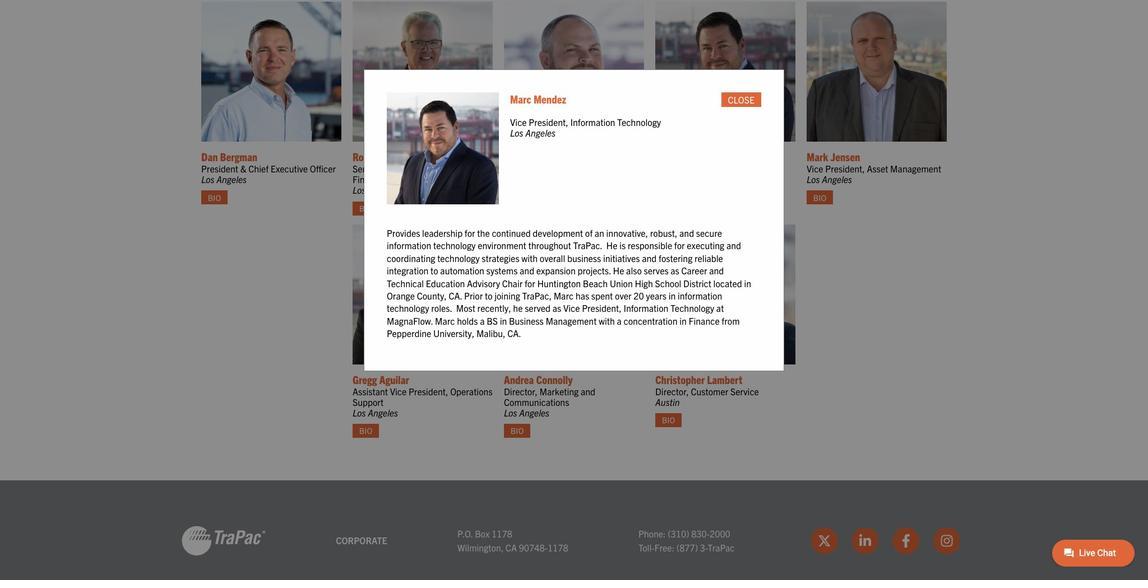 Task type: vqa. For each thing, say whether or not it's contained in the screenshot.
both
no



Task type: locate. For each thing, give the bounding box(es) containing it.
los inside mark jensen vice president, asset management los angeles
[[807, 174, 820, 185]]

management inside provides leadership for the continued development of an innovative, robust, and secure information technology environment throughout trapac.  he is responsible for executing and coordinating technology strategies with overall business initiatives and fostering reliable integration to automation systems and expansion projects. he also serves as career and technical education advisory chair for huntington beach union high school district located in orange county, ca. prior to joining trapac, marc has spent over 20 years in information technology roles.  most recently, he served as vice president, information technology at magnaflow. marc holds a bs in business management with a concentration in finance from pepperdine university, malibu, ca.
[[546, 316, 597, 327]]

0 vertical spatial information
[[571, 117, 615, 128]]

0 vertical spatial ca.
[[449, 290, 462, 302]]

christopher lambert director, customer service austin
[[656, 373, 759, 408]]

bio link
[[201, 191, 228, 205], [807, 191, 833, 205], [353, 202, 379, 216], [656, 414, 682, 428], [353, 425, 379, 439], [504, 425, 531, 439]]

president, inside gregg aguilar assistant vice president, operations support los angeles
[[409, 386, 448, 397]]

0 vertical spatial information
[[387, 240, 431, 251]]

director, left marketing
[[504, 386, 538, 397]]

0 vertical spatial technology
[[617, 117, 661, 128]]

director,
[[504, 386, 538, 397], [656, 386, 689, 397]]

at
[[717, 303, 724, 314]]

bio link for christopher
[[656, 414, 682, 428]]

beach
[[583, 278, 608, 289]]

information inside provides leadership for the continued development of an innovative, robust, and secure information technology environment throughout trapac.  he is responsible for executing and coordinating technology strategies with overall business initiatives and fostering reliable integration to automation systems and expansion projects. he also serves as career and technical education advisory chair for huntington beach union high school district located in orange county, ca. prior to joining trapac, marc has spent over 20 years in information technology roles.  most recently, he served as vice president, information technology at magnaflow. marc holds a bs in business management with a concentration in finance from pepperdine university, malibu, ca.
[[624, 303, 669, 314]]

1 vertical spatial information
[[624, 303, 669, 314]]

bio down communications
[[511, 426, 524, 437]]

1 horizontal spatial a
[[617, 316, 622, 327]]

vice left the jensen
[[807, 163, 824, 174]]

2 director, from the left
[[656, 386, 689, 397]]

president, inside ron triemstra senior vice president, chief financial officer los angeles
[[398, 163, 438, 174]]

to down advisory
[[485, 290, 493, 302]]

ca. down business on the left of page
[[508, 328, 521, 339]]

environment
[[478, 240, 526, 251]]

in right located
[[744, 278, 752, 289]]

officer right executive
[[310, 163, 336, 174]]

marc mendez
[[510, 92, 567, 106]]

as right served
[[553, 303, 562, 314]]

0 vertical spatial marc
[[510, 92, 532, 106]]

years
[[646, 290, 667, 302]]

systems
[[487, 265, 518, 277]]

1 horizontal spatial 1178
[[548, 543, 568, 554]]

2 horizontal spatial marc
[[554, 290, 574, 302]]

0 horizontal spatial information
[[571, 117, 615, 128]]

vice down has
[[564, 303, 580, 314]]

information
[[387, 240, 431, 251], [678, 290, 722, 302]]

vice inside mark jensen vice president, asset management los angeles
[[807, 163, 824, 174]]

and right marketing
[[581, 386, 596, 397]]

asset
[[867, 163, 889, 174]]

bio link down president
[[201, 191, 228, 205]]

1 vertical spatial management
[[546, 316, 597, 327]]

president, left "asset"
[[826, 163, 865, 174]]

president, right financial
[[398, 163, 438, 174]]

with down the spent
[[599, 316, 615, 327]]

president, down "mendez"
[[529, 117, 569, 128]]

vice down the marc mendez
[[510, 117, 527, 128]]

0 vertical spatial management
[[891, 163, 942, 174]]

1178 up the "ca" at the bottom left of page
[[492, 529, 512, 540]]

2 chief from the left
[[440, 163, 460, 174]]

in down school
[[669, 290, 676, 302]]

senior
[[353, 163, 377, 174]]

technology down leadership
[[433, 240, 476, 251]]

jensen
[[831, 150, 860, 164]]

marc down the 'huntington'
[[554, 290, 574, 302]]

0 horizontal spatial a
[[480, 316, 485, 327]]

development
[[533, 228, 583, 239]]

angeles inside mark jensen vice president, asset management los angeles
[[822, 174, 853, 185]]

1 horizontal spatial management
[[891, 163, 942, 174]]

1 vertical spatial to
[[485, 290, 493, 302]]

in
[[744, 278, 752, 289], [669, 290, 676, 302], [500, 316, 507, 327], [680, 316, 687, 327]]

2000
[[710, 529, 731, 540]]

1 horizontal spatial with
[[599, 316, 615, 327]]

0 horizontal spatial marc
[[435, 316, 455, 327]]

director, left customer at the bottom right
[[656, 386, 689, 397]]

1 horizontal spatial information
[[624, 303, 669, 314]]

a down over
[[617, 316, 622, 327]]

los inside gregg aguilar assistant vice president, operations support los angeles
[[353, 408, 366, 419]]

provides
[[387, 228, 420, 239]]

financial
[[353, 174, 388, 185]]

in right bs
[[500, 316, 507, 327]]

director, for christopher
[[656, 386, 689, 397]]

service
[[731, 386, 759, 397]]

angeles down the jensen
[[822, 174, 853, 185]]

over
[[615, 290, 632, 302]]

president
[[201, 163, 238, 174]]

for up trapac,
[[525, 278, 535, 289]]

2 horizontal spatial for
[[675, 240, 685, 251]]

information inside the vice president, information technology los angeles
[[571, 117, 615, 128]]

and
[[680, 228, 694, 239], [727, 240, 741, 251], [642, 253, 657, 264], [520, 265, 535, 277], [709, 265, 724, 277], [581, 386, 596, 397]]

he
[[607, 240, 618, 251], [613, 265, 624, 277]]

1 vertical spatial ca.
[[508, 328, 521, 339]]

corporate image
[[182, 526, 266, 558]]

business
[[567, 253, 601, 264]]

los down dan
[[201, 174, 215, 185]]

to up education
[[431, 265, 438, 277]]

1 horizontal spatial marc
[[510, 92, 532, 106]]

angeles down the marc mendez
[[526, 127, 556, 139]]

a left bs
[[480, 316, 485, 327]]

bio down the mark
[[814, 193, 827, 203]]

pepperdine
[[387, 328, 431, 339]]

president,
[[529, 117, 569, 128], [398, 163, 438, 174], [826, 163, 865, 174], [582, 303, 622, 314], [409, 386, 448, 397]]

and down reliable on the right top of page
[[709, 265, 724, 277]]

1 horizontal spatial officer
[[390, 174, 416, 185]]

technology
[[617, 117, 661, 128], [671, 303, 715, 314]]

0 horizontal spatial with
[[522, 253, 538, 264]]

0 horizontal spatial chief
[[249, 163, 269, 174]]

most
[[456, 303, 476, 314]]

los down senior
[[353, 185, 366, 196]]

1 horizontal spatial director,
[[656, 386, 689, 397]]

angeles down marketing
[[519, 408, 550, 419]]

president, inside the vice president, information technology los angeles
[[529, 117, 569, 128]]

as down fostering
[[671, 265, 680, 277]]

spent
[[592, 290, 613, 302]]

for left the
[[465, 228, 475, 239]]

projects.
[[578, 265, 611, 277]]

angeles inside gregg aguilar assistant vice president, operations support los angeles
[[368, 408, 398, 419]]

career
[[682, 265, 707, 277]]

1 horizontal spatial to
[[485, 290, 493, 302]]

ca.
[[449, 290, 462, 302], [508, 328, 521, 339]]

1 horizontal spatial as
[[671, 265, 680, 277]]

bio link down communications
[[504, 425, 531, 439]]

los inside ron triemstra senior vice president, chief financial officer los angeles
[[353, 185, 366, 196]]

footer
[[0, 481, 1149, 581]]

he
[[513, 303, 523, 314]]

bio link down the mark
[[807, 191, 833, 205]]

los inside andrea connolly director, marketing and communications los angeles
[[504, 408, 517, 419]]

ron
[[353, 150, 369, 164]]

a
[[480, 316, 485, 327], [617, 316, 622, 327]]

mark
[[807, 150, 829, 164]]

1 vertical spatial for
[[675, 240, 685, 251]]

1178 right the "ca" at the bottom left of page
[[548, 543, 568, 554]]

0 vertical spatial he
[[607, 240, 618, 251]]

information down district
[[678, 290, 722, 302]]

bio down financial
[[359, 203, 372, 214]]

angeles down assistant
[[368, 408, 398, 419]]

0 horizontal spatial officer
[[310, 163, 336, 174]]

vice right assistant
[[390, 386, 407, 397]]

throughout
[[529, 240, 571, 251]]

technology
[[433, 240, 476, 251], [437, 253, 480, 264], [387, 303, 429, 314]]

angeles down senior
[[368, 185, 398, 196]]

marketing
[[540, 386, 579, 397]]

with
[[522, 253, 538, 264], [599, 316, 615, 327]]

bio down support
[[359, 426, 372, 437]]

director, inside andrea connolly director, marketing and communications los angeles
[[504, 386, 538, 397]]

vice
[[510, 117, 527, 128], [380, 163, 396, 174], [807, 163, 824, 174], [564, 303, 580, 314], [390, 386, 407, 397]]

technical
[[387, 278, 424, 289]]

president, down the spent
[[582, 303, 622, 314]]

bio link for mark
[[807, 191, 833, 205]]

for
[[465, 228, 475, 239], [675, 240, 685, 251], [525, 278, 535, 289]]

officer inside the dan bergman president & chief executive officer los angeles
[[310, 163, 336, 174]]

1 horizontal spatial technology
[[671, 303, 715, 314]]

bio link down financial
[[353, 202, 379, 216]]

officer down triemstra
[[390, 174, 416, 185]]

0 horizontal spatial as
[[553, 303, 562, 314]]

director, inside christopher lambert director, customer service austin
[[656, 386, 689, 397]]

information
[[571, 117, 615, 128], [624, 303, 669, 314]]

marc up the university,
[[435, 316, 455, 327]]

0 vertical spatial to
[[431, 265, 438, 277]]

(877)
[[677, 543, 698, 554]]

1 vertical spatial he
[[613, 265, 624, 277]]

management right "asset"
[[891, 163, 942, 174]]

in left finance
[[680, 316, 687, 327]]

1 director, from the left
[[504, 386, 538, 397]]

1 vertical spatial technology
[[437, 253, 480, 264]]

0 horizontal spatial information
[[387, 240, 431, 251]]

los down the mark
[[807, 174, 820, 185]]

marc left "mendez"
[[510, 92, 532, 106]]

p.o. box 1178 wilmington, ca 90748-1178
[[458, 529, 568, 554]]

0 horizontal spatial technology
[[617, 117, 661, 128]]

management
[[891, 163, 942, 174], [546, 316, 597, 327]]

0 horizontal spatial for
[[465, 228, 475, 239]]

1 horizontal spatial information
[[678, 290, 722, 302]]

0 vertical spatial for
[[465, 228, 475, 239]]

bio link down support
[[353, 425, 379, 439]]

officer
[[310, 163, 336, 174], [390, 174, 416, 185]]

1 chief from the left
[[249, 163, 269, 174]]

1178
[[492, 529, 512, 540], [548, 543, 568, 554]]

he left is
[[607, 240, 618, 251]]

1 horizontal spatial chief
[[440, 163, 460, 174]]

bio link down austin
[[656, 414, 682, 428]]

executive
[[271, 163, 308, 174]]

p.o.
[[458, 529, 473, 540]]

los inside the dan bergman president & chief executive officer los angeles
[[201, 174, 215, 185]]

0 horizontal spatial management
[[546, 316, 597, 327]]

bio link for andrea
[[504, 425, 531, 439]]

andrea
[[504, 373, 534, 387]]

los inside the vice president, information technology los angeles
[[510, 127, 524, 139]]

marc mendez dialog
[[364, 70, 785, 372]]

he up the union
[[613, 265, 624, 277]]

vice inside gregg aguilar assistant vice president, operations support los angeles
[[390, 386, 407, 397]]

los down assistant
[[353, 408, 366, 419]]

vice right senior
[[380, 163, 396, 174]]

district
[[684, 278, 712, 289]]

0 horizontal spatial director,
[[504, 386, 538, 397]]

0 horizontal spatial ca.
[[449, 290, 462, 302]]

for up fostering
[[675, 240, 685, 251]]

0 vertical spatial as
[[671, 265, 680, 277]]

technology up magnaflow.
[[387, 303, 429, 314]]

with left overall
[[522, 253, 538, 264]]

leadership
[[422, 228, 463, 239]]

bio down austin
[[662, 416, 675, 426]]

secure
[[696, 228, 722, 239]]

and down responsible
[[642, 253, 657, 264]]

officer inside ron triemstra senior vice president, chief financial officer los angeles
[[390, 174, 416, 185]]

vice inside ron triemstra senior vice president, chief financial officer los angeles
[[380, 163, 396, 174]]

bio down president
[[208, 193, 221, 203]]

830-
[[692, 529, 710, 540]]

ca. down education
[[449, 290, 462, 302]]

los down the marc mendez
[[510, 127, 524, 139]]

bio for dan
[[208, 193, 221, 203]]

vice inside provides leadership for the continued development of an innovative, robust, and secure information technology environment throughout trapac.  he is responsible for executing and coordinating technology strategies with overall business initiatives and fostering reliable integration to automation systems and expansion projects. he also serves as career and technical education advisory chair for huntington beach union high school district located in orange county, ca. prior to joining trapac, marc has spent over 20 years in information technology roles.  most recently, he served as vice president, information technology at magnaflow. marc holds a bs in business management with a concentration in finance from pepperdine university, malibu, ca.
[[564, 303, 580, 314]]

los down the andrea
[[504, 408, 517, 419]]

chair
[[502, 278, 523, 289]]

0 horizontal spatial 1178
[[492, 529, 512, 540]]

is
[[620, 240, 626, 251]]

communications
[[504, 397, 569, 408]]

2 vertical spatial for
[[525, 278, 535, 289]]

holds
[[457, 316, 478, 327]]

continued
[[492, 228, 531, 239]]

bio for gregg
[[359, 426, 372, 437]]

county,
[[417, 290, 447, 302]]

president, left operations
[[409, 386, 448, 397]]

angeles down bergman
[[217, 174, 247, 185]]

technology up automation on the left top of page
[[437, 253, 480, 264]]

customer
[[691, 386, 729, 397]]

1 vertical spatial technology
[[671, 303, 715, 314]]

to
[[431, 265, 438, 277], [485, 290, 493, 302]]

management down has
[[546, 316, 597, 327]]

footer containing p.o. box 1178
[[0, 481, 1149, 581]]

information up coordinating at the left
[[387, 240, 431, 251]]



Task type: describe. For each thing, give the bounding box(es) containing it.
ron triemstra senior vice president, chief financial officer los angeles
[[353, 150, 460, 196]]

austin
[[656, 397, 680, 408]]

served
[[525, 303, 551, 314]]

recently,
[[478, 303, 511, 314]]

provides leadership for the continued development of an innovative, robust, and secure information technology environment throughout trapac.  he is responsible for executing and coordinating technology strategies with overall business initiatives and fostering reliable integration to automation systems and expansion projects. he also serves as career and technical education advisory chair for huntington beach union high school district located in orange county, ca. prior to joining trapac, marc has spent over 20 years in information technology roles.  most recently, he served as vice president, information technology at magnaflow. marc holds a bs in business management with a concentration in finance from pepperdine university, malibu, ca.
[[387, 228, 752, 339]]

serves
[[644, 265, 669, 277]]

triemstra
[[371, 150, 411, 164]]

3-
[[700, 543, 708, 554]]

advisory
[[467, 278, 500, 289]]

angeles inside the dan bergman president & chief executive officer los angeles
[[217, 174, 247, 185]]

located
[[714, 278, 742, 289]]

chief inside the dan bergman president & chief executive officer los angeles
[[249, 163, 269, 174]]

bio for mark
[[814, 193, 827, 203]]

aguilar
[[380, 373, 409, 387]]

bio for andrea
[[511, 426, 524, 437]]

1 vertical spatial marc
[[554, 290, 574, 302]]

christopher
[[656, 373, 705, 387]]

prior
[[464, 290, 483, 302]]

angeles inside the vice president, information technology los angeles
[[526, 127, 556, 139]]

bio for christopher
[[662, 416, 675, 426]]

0 vertical spatial with
[[522, 253, 538, 264]]

joining
[[495, 290, 520, 302]]

1 vertical spatial 1178
[[548, 543, 568, 554]]

operations
[[450, 386, 493, 397]]

chief inside ron triemstra senior vice president, chief financial officer los angeles
[[440, 163, 460, 174]]

&
[[240, 163, 247, 174]]

free:
[[655, 543, 675, 554]]

orange
[[387, 290, 415, 302]]

technology inside provides leadership for the continued development of an innovative, robust, and secure information technology environment throughout trapac.  he is responsible for executing and coordinating technology strategies with overall business initiatives and fostering reliable integration to automation systems and expansion projects. he also serves as career and technical education advisory chair for huntington beach union high school district located in orange county, ca. prior to joining trapac, marc has spent over 20 years in information technology roles.  most recently, he served as vice president, information technology at magnaflow. marc holds a bs in business management with a concentration in finance from pepperdine university, malibu, ca.
[[671, 303, 715, 314]]

robust,
[[650, 228, 678, 239]]

assistant
[[353, 386, 388, 397]]

bio link for ron
[[353, 202, 379, 216]]

the
[[477, 228, 490, 239]]

trapac
[[708, 543, 735, 554]]

integration
[[387, 265, 429, 277]]

malibu,
[[477, 328, 506, 339]]

1 horizontal spatial ca.
[[508, 328, 521, 339]]

from
[[722, 316, 740, 327]]

vice inside the vice president, information technology los angeles
[[510, 117, 527, 128]]

bergman
[[220, 150, 257, 164]]

bio link for dan
[[201, 191, 228, 205]]

phone: (310) 830-2000 toll-free: (877) 3-trapac
[[639, 529, 735, 554]]

trapac,
[[522, 290, 552, 302]]

bio for ron
[[359, 203, 372, 214]]

andrea connolly director, marketing and communications los angeles
[[504, 373, 596, 419]]

corporate
[[336, 536, 387, 547]]

overall
[[540, 253, 565, 264]]

90748-
[[519, 543, 548, 554]]

business
[[509, 316, 544, 327]]

strategies
[[482, 253, 520, 264]]

president, inside provides leadership for the continued development of an innovative, robust, and secure information technology environment throughout trapac.  he is responsible for executing and coordinating technology strategies with overall business initiatives and fostering reliable integration to automation systems and expansion projects. he also serves as career and technical education advisory chair for huntington beach union high school district located in orange county, ca. prior to joining trapac, marc has spent over 20 years in information technology roles.  most recently, he served as vice president, information technology at magnaflow. marc holds a bs in business management with a concentration in finance from pepperdine university, malibu, ca.
[[582, 303, 622, 314]]

coordinating
[[387, 253, 435, 264]]

1 a from the left
[[480, 316, 485, 327]]

huntington
[[537, 278, 581, 289]]

high
[[635, 278, 653, 289]]

management inside mark jensen vice president, asset management los angeles
[[891, 163, 942, 174]]

finance
[[689, 316, 720, 327]]

technology inside the vice president, information technology los angeles
[[617, 117, 661, 128]]

1 vertical spatial information
[[678, 290, 722, 302]]

20
[[634, 290, 644, 302]]

also
[[626, 265, 642, 277]]

connolly
[[536, 373, 573, 387]]

ca
[[506, 543, 517, 554]]

president, inside mark jensen vice president, asset management los angeles
[[826, 163, 865, 174]]

angeles inside andrea connolly director, marketing and communications los angeles
[[519, 408, 550, 419]]

0 horizontal spatial to
[[431, 265, 438, 277]]

has
[[576, 290, 589, 302]]

and inside andrea connolly director, marketing and communications los angeles
[[581, 386, 596, 397]]

education
[[426, 278, 465, 289]]

0 vertical spatial technology
[[433, 240, 476, 251]]

of
[[585, 228, 593, 239]]

bio link for gregg
[[353, 425, 379, 439]]

1 horizontal spatial for
[[525, 278, 535, 289]]

union
[[610, 278, 633, 289]]

2 vertical spatial technology
[[387, 303, 429, 314]]

toll-
[[639, 543, 655, 554]]

and up chair
[[520, 265, 535, 277]]

1 vertical spatial as
[[553, 303, 562, 314]]

vice president, information technology los angeles
[[510, 117, 661, 139]]

and right executing
[[727, 240, 741, 251]]

magnaflow.
[[387, 316, 433, 327]]

an
[[595, 228, 604, 239]]

automation
[[440, 265, 484, 277]]

2 vertical spatial marc
[[435, 316, 455, 327]]

executing
[[687, 240, 725, 251]]

fostering
[[659, 253, 693, 264]]

angeles inside ron triemstra senior vice president, chief financial officer los angeles
[[368, 185, 398, 196]]

0 vertical spatial 1178
[[492, 529, 512, 540]]

mendez
[[534, 92, 567, 106]]

gregg
[[353, 373, 377, 387]]

and left secure
[[680, 228, 694, 239]]

university,
[[434, 328, 475, 339]]

innovative,
[[607, 228, 648, 239]]

2 a from the left
[[617, 316, 622, 327]]

box
[[475, 529, 490, 540]]

responsible
[[628, 240, 672, 251]]

dan
[[201, 150, 218, 164]]

bs
[[487, 316, 498, 327]]

close
[[728, 94, 755, 105]]

reliable
[[695, 253, 723, 264]]

director, for andrea
[[504, 386, 538, 397]]

1 vertical spatial with
[[599, 316, 615, 327]]

dan bergman president & chief executive officer los angeles
[[201, 150, 336, 185]]

wilmington,
[[458, 543, 504, 554]]

lambert
[[707, 373, 743, 387]]

(310)
[[668, 529, 690, 540]]



